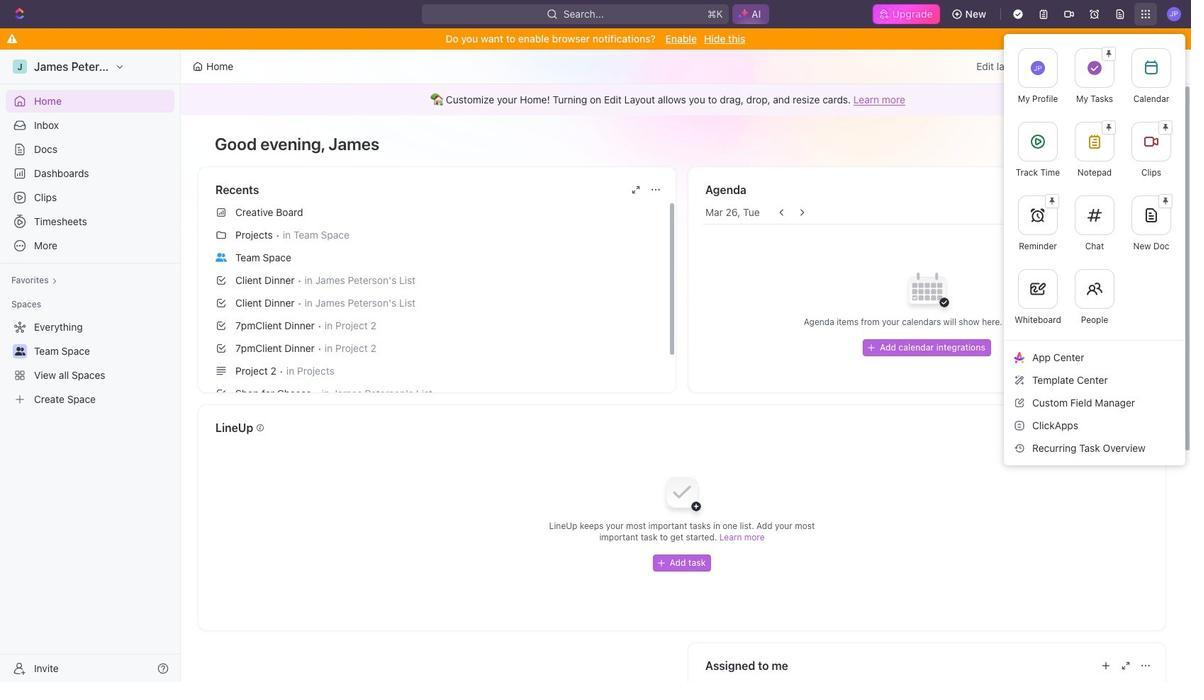 Task type: locate. For each thing, give the bounding box(es) containing it.
tree
[[6, 316, 174, 411]]

alert
[[181, 84, 1183, 116]]



Task type: describe. For each thing, give the bounding box(es) containing it.
tree inside sidebar navigation
[[6, 316, 174, 411]]

sidebar navigation
[[0, 50, 181, 683]]

user group image
[[216, 253, 227, 262]]



Task type: vqa. For each thing, say whether or not it's contained in the screenshot.
user group image
yes



